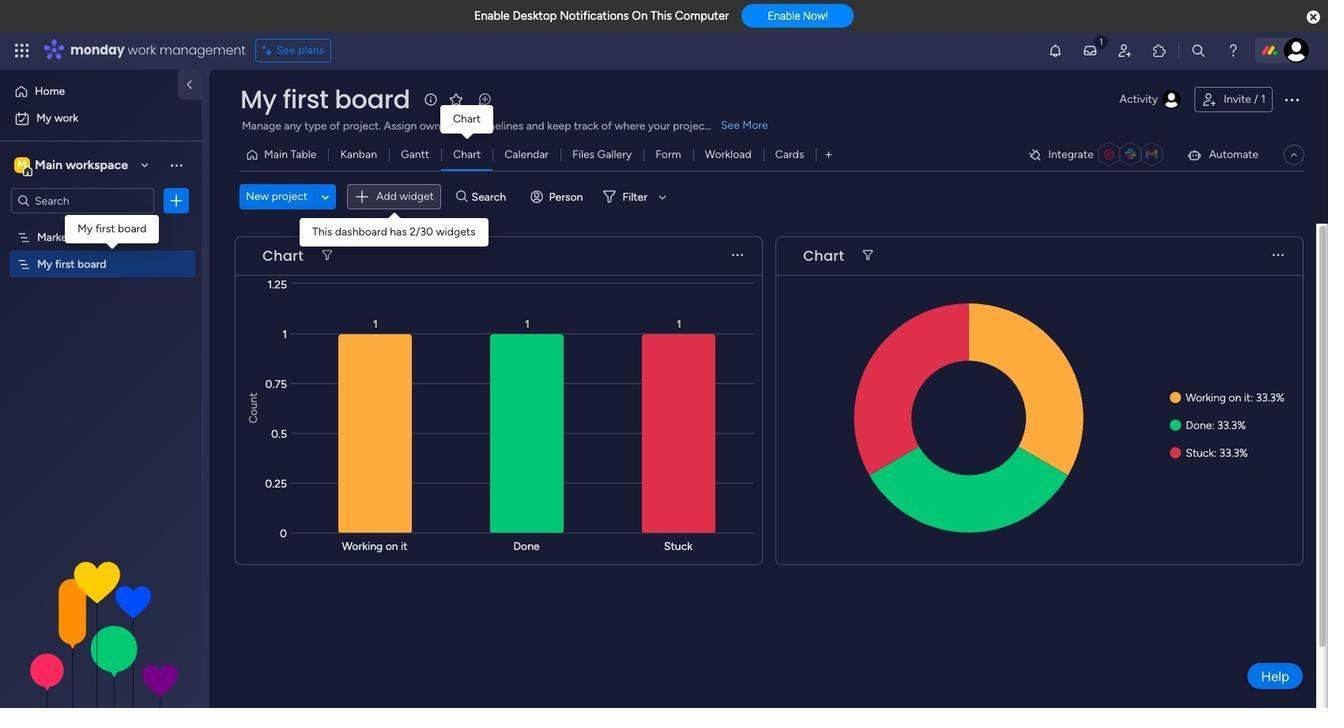 Task type: describe. For each thing, give the bounding box(es) containing it.
angle down image
[[322, 191, 329, 203]]

v2 search image
[[456, 188, 468, 206]]

add to favorites image
[[448, 91, 464, 107]]

help image
[[1226, 43, 1242, 59]]

monday marketplace image
[[1152, 43, 1168, 59]]

1 horizontal spatial options image
[[1283, 90, 1302, 109]]

show board description image
[[421, 92, 440, 108]]

start a board discussion image
[[477, 92, 492, 108]]

2 vertical spatial option
[[0, 223, 202, 226]]

collapse board header image
[[1288, 149, 1301, 161]]

more dots image
[[732, 250, 743, 262]]

john smith image
[[1284, 38, 1310, 63]]

dapulse close image
[[1307, 9, 1321, 25]]

add view image
[[826, 149, 832, 161]]

workspace selection element
[[11, 152, 136, 178]]

1 image
[[1095, 32, 1109, 50]]

Search in workspace field
[[33, 192, 132, 210]]

1 vertical spatial option
[[9, 106, 192, 131]]

menu image
[[168, 157, 184, 173]]

select product image
[[14, 43, 30, 59]]

lottie animation image
[[0, 549, 202, 709]]

invite members image
[[1118, 43, 1133, 59]]



Task type: locate. For each thing, give the bounding box(es) containing it.
more dots image
[[1273, 250, 1284, 262]]

update feed image
[[1083, 43, 1099, 59]]

notifications image
[[1048, 43, 1064, 59]]

1 vertical spatial options image
[[168, 193, 184, 209]]

0 vertical spatial option
[[9, 79, 168, 104]]

Search field
[[468, 186, 515, 208]]

0 horizontal spatial options image
[[168, 193, 184, 209]]

see plans image
[[262, 42, 277, 59]]

board activity image
[[1163, 90, 1182, 109]]

list box
[[0, 220, 202, 491]]

option
[[9, 79, 168, 104], [9, 106, 192, 131], [0, 223, 202, 226]]

lottie animation element
[[0, 549, 202, 709]]

arrow down image
[[653, 188, 672, 207]]

options image down menu image
[[168, 193, 184, 209]]

options image down "john smith" icon
[[1283, 90, 1302, 109]]

options image
[[1283, 90, 1302, 109], [168, 193, 184, 209]]

search everything image
[[1191, 43, 1207, 59]]

None field
[[236, 83, 414, 116], [259, 246, 308, 266], [800, 246, 849, 266], [236, 83, 414, 116], [259, 246, 308, 266], [800, 246, 849, 266]]

0 vertical spatial options image
[[1283, 90, 1302, 109]]



Task type: vqa. For each thing, say whether or not it's contained in the screenshot.
more dots image
yes



